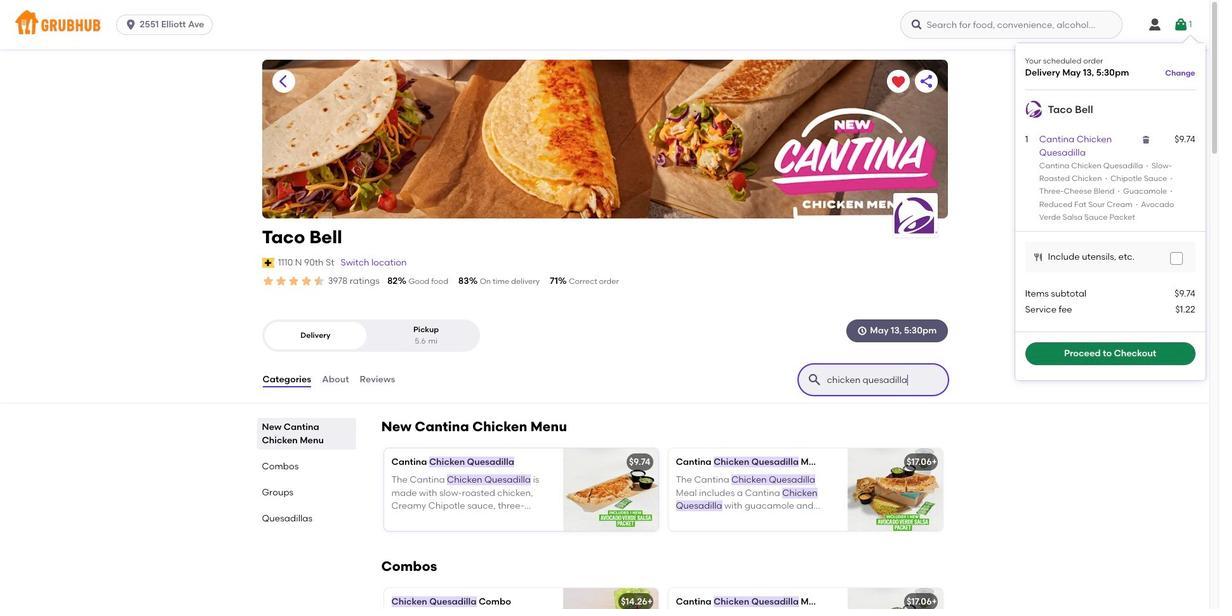 Task type: locate. For each thing, give the bounding box(es) containing it.
share icon image
[[919, 74, 934, 89]]

option group
[[262, 320, 480, 352]]

svg image
[[1175, 17, 1190, 32], [1142, 135, 1152, 145], [1033, 252, 1044, 263]]

1 cantina chicken quesadilla meal image from the top
[[848, 449, 943, 531]]

0 vertical spatial cantina chicken quesadilla meal image
[[848, 449, 943, 531]]

1 vertical spatial svg image
[[1142, 135, 1152, 145]]

2 cantina chicken quesadilla meal image from the top
[[848, 588, 943, 609]]

1 vertical spatial cantina chicken quesadilla meal image
[[848, 588, 943, 609]]

svg image inside main navigation navigation
[[1175, 17, 1190, 32]]

taco bell logo image
[[894, 196, 938, 234]]

tooltip
[[1016, 36, 1206, 381]]

cantina chicken quesadilla meal image
[[848, 449, 943, 531], [848, 588, 943, 609]]

cantina chicken quesadilla image
[[563, 449, 659, 531]]

search icon image
[[807, 372, 823, 388]]

Search for food, convenience, alcohol... search field
[[901, 11, 1124, 39]]

2 horizontal spatial svg image
[[1175, 17, 1190, 32]]

0 vertical spatial svg image
[[1175, 17, 1190, 32]]

star icon image
[[262, 275, 275, 288], [275, 275, 288, 288], [288, 275, 300, 288], [300, 275, 313, 288], [313, 275, 326, 288], [313, 275, 326, 288]]

taco bell image
[[1026, 101, 1044, 118]]

svg image
[[1148, 17, 1163, 32], [125, 18, 137, 31], [911, 18, 924, 31], [1173, 255, 1181, 263], [858, 326, 868, 336]]

0 horizontal spatial svg image
[[1033, 252, 1044, 263]]

Search Taco Bell search field
[[826, 374, 924, 386]]

chicken quesadilla combo image
[[563, 588, 659, 609]]



Task type: describe. For each thing, give the bounding box(es) containing it.
cantina chicken quesadilla meal image for cantina chicken quesadilla image
[[848, 449, 943, 531]]

2 vertical spatial svg image
[[1033, 252, 1044, 263]]

main navigation navigation
[[0, 0, 1210, 50]]

1 horizontal spatial svg image
[[1142, 135, 1152, 145]]

caret left icon image
[[276, 74, 291, 89]]

cantina chicken quesadilla meal image for the chicken quesadilla combo image
[[848, 588, 943, 609]]

subscription pass image
[[262, 258, 275, 268]]



Task type: vqa. For each thing, say whether or not it's contained in the screenshot.
Report
no



